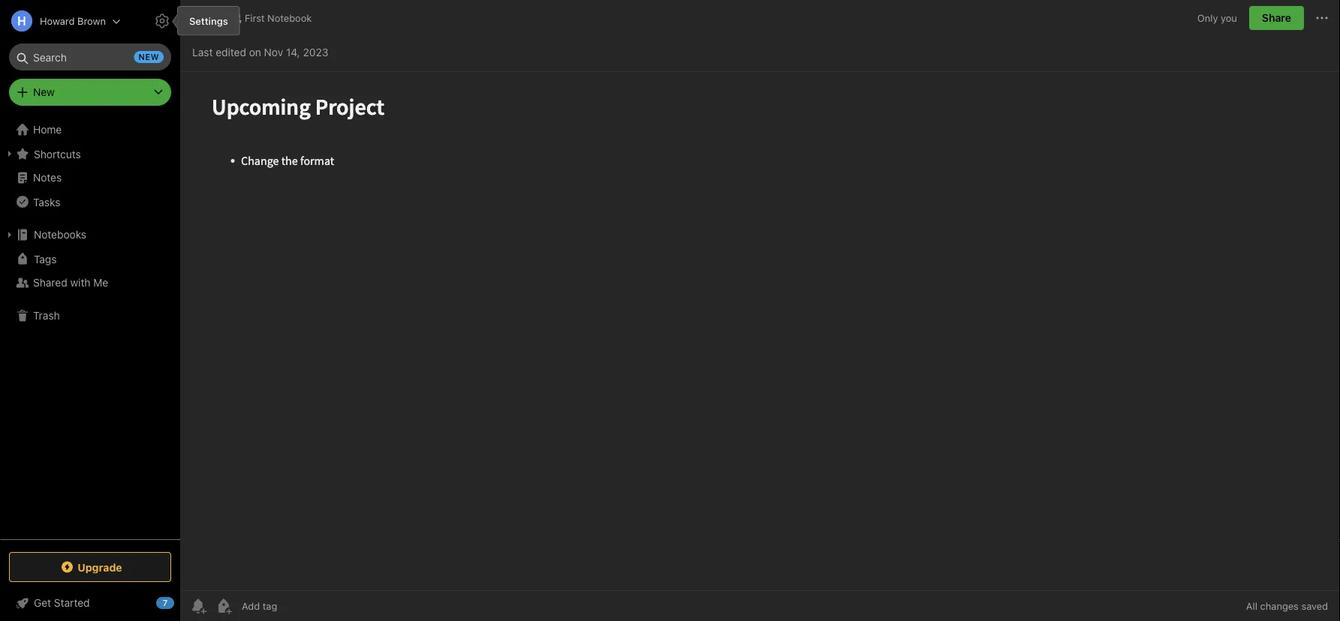 Task type: locate. For each thing, give the bounding box(es) containing it.
settings tooltip
[[167, 6, 240, 36]]

share
[[1262, 12, 1292, 24]]

first notebook button
[[226, 8, 317, 29]]

add a reminder image
[[189, 598, 207, 616]]

only
[[1198, 12, 1218, 23]]

first notebook
[[245, 12, 312, 23]]

edited
[[216, 46, 246, 59]]

nov
[[264, 46, 283, 59]]

notes
[[33, 172, 62, 184]]

tree
[[0, 118, 180, 539]]

Help and Learning task checklist field
[[0, 592, 180, 616]]

notebooks
[[34, 229, 86, 241]]

settings
[[189, 15, 228, 26]]

share button
[[1249, 6, 1304, 30]]

with
[[70, 277, 90, 289]]

last
[[192, 46, 213, 59]]

new search field
[[20, 44, 164, 71]]

home
[[33, 124, 62, 136]]

More actions field
[[1313, 6, 1331, 30]]

7
[[163, 599, 168, 609]]

14,
[[286, 46, 300, 59]]

only you
[[1198, 12, 1237, 23]]

expand note image
[[191, 9, 209, 27]]

more actions image
[[1313, 9, 1331, 27]]

new
[[33, 86, 55, 98]]

me
[[93, 277, 108, 289]]

new
[[139, 52, 159, 62]]

Note Editor text field
[[180, 72, 1340, 591]]

new button
[[9, 79, 171, 106]]

shared with me link
[[0, 271, 179, 295]]

last edited on nov 14, 2023
[[192, 46, 328, 59]]

you
[[1221, 12, 1237, 23]]

tasks
[[33, 196, 60, 208]]

settings image
[[153, 12, 171, 30]]

saved
[[1302, 601, 1328, 612]]

note window element
[[180, 0, 1340, 622]]

howard brown
[[40, 15, 106, 27]]

upgrade button
[[9, 553, 171, 583]]

shared
[[33, 277, 67, 289]]

add tag image
[[215, 598, 233, 616]]

brown
[[77, 15, 106, 27]]

shortcuts
[[34, 148, 81, 160]]



Task type: describe. For each thing, give the bounding box(es) containing it.
Add tag field
[[240, 600, 353, 613]]

first
[[245, 12, 265, 23]]

tasks button
[[0, 190, 179, 214]]

tags button
[[0, 247, 179, 271]]

on
[[249, 46, 261, 59]]

2023
[[303, 46, 328, 59]]

Account field
[[0, 6, 121, 36]]

notes link
[[0, 166, 179, 190]]

upgrade
[[78, 562, 122, 574]]

howard
[[40, 15, 75, 27]]

tree containing home
[[0, 118, 180, 539]]

trash link
[[0, 304, 179, 328]]

notebook
[[267, 12, 312, 23]]

click to collapse image
[[175, 594, 186, 612]]

expand notebooks image
[[4, 229, 16, 241]]

shared with me
[[33, 277, 108, 289]]

started
[[54, 597, 90, 610]]

changes
[[1260, 601, 1299, 612]]

trash
[[33, 310, 60, 322]]

all changes saved
[[1246, 601, 1328, 612]]

get started
[[34, 597, 90, 610]]

home link
[[0, 118, 180, 142]]

tags
[[34, 253, 57, 265]]

all
[[1246, 601, 1258, 612]]

shortcuts button
[[0, 142, 179, 166]]

Search text field
[[20, 44, 161, 71]]

notebooks link
[[0, 223, 179, 247]]

get
[[34, 597, 51, 610]]



Task type: vqa. For each thing, say whether or not it's contained in the screenshot.
Main element at the left
no



